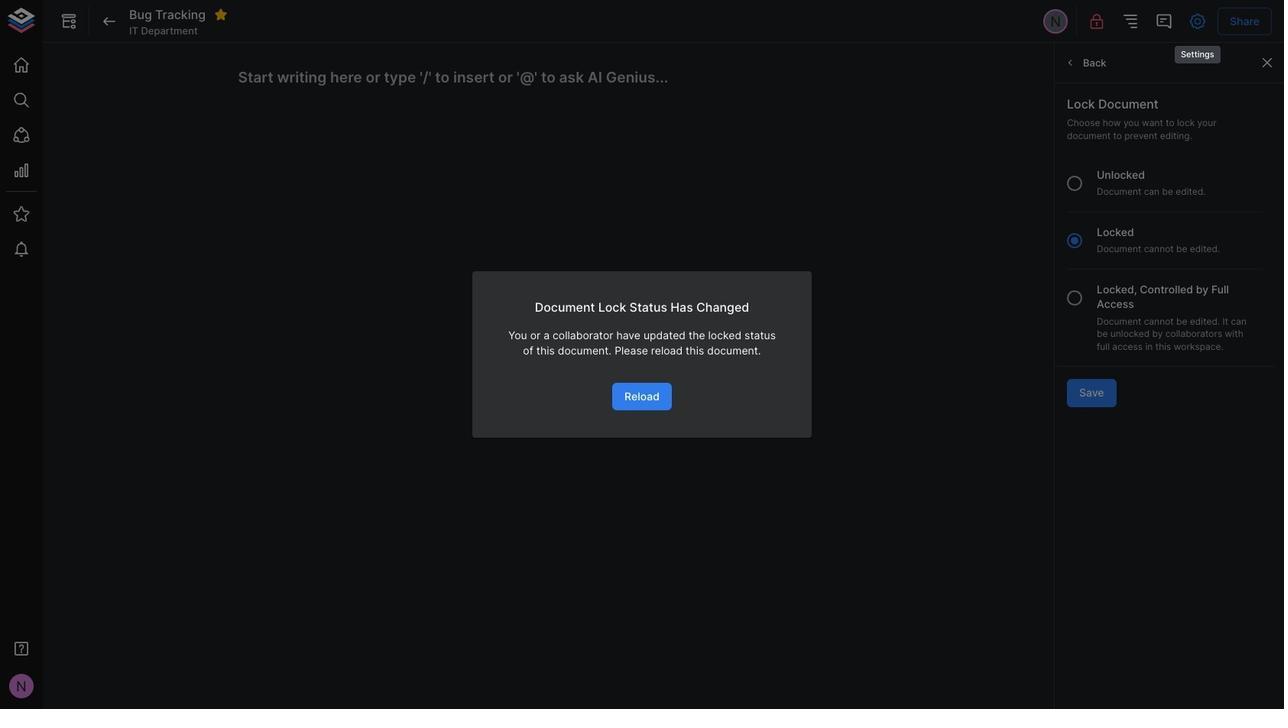Task type: vqa. For each thing, say whether or not it's contained in the screenshot.
the Show Wiki icon
yes



Task type: describe. For each thing, give the bounding box(es) containing it.
settings image
[[1189, 12, 1207, 31]]

table of contents image
[[1122, 12, 1140, 31]]



Task type: locate. For each thing, give the bounding box(es) containing it.
go back image
[[100, 12, 119, 31]]

comments image
[[1155, 12, 1174, 31]]

show wiki image
[[60, 12, 78, 31]]

remove favorite image
[[214, 8, 228, 21]]

tooltip
[[1174, 35, 1222, 65]]

option group
[[1059, 167, 1263, 354]]

this document is locked image
[[1088, 12, 1106, 31]]



